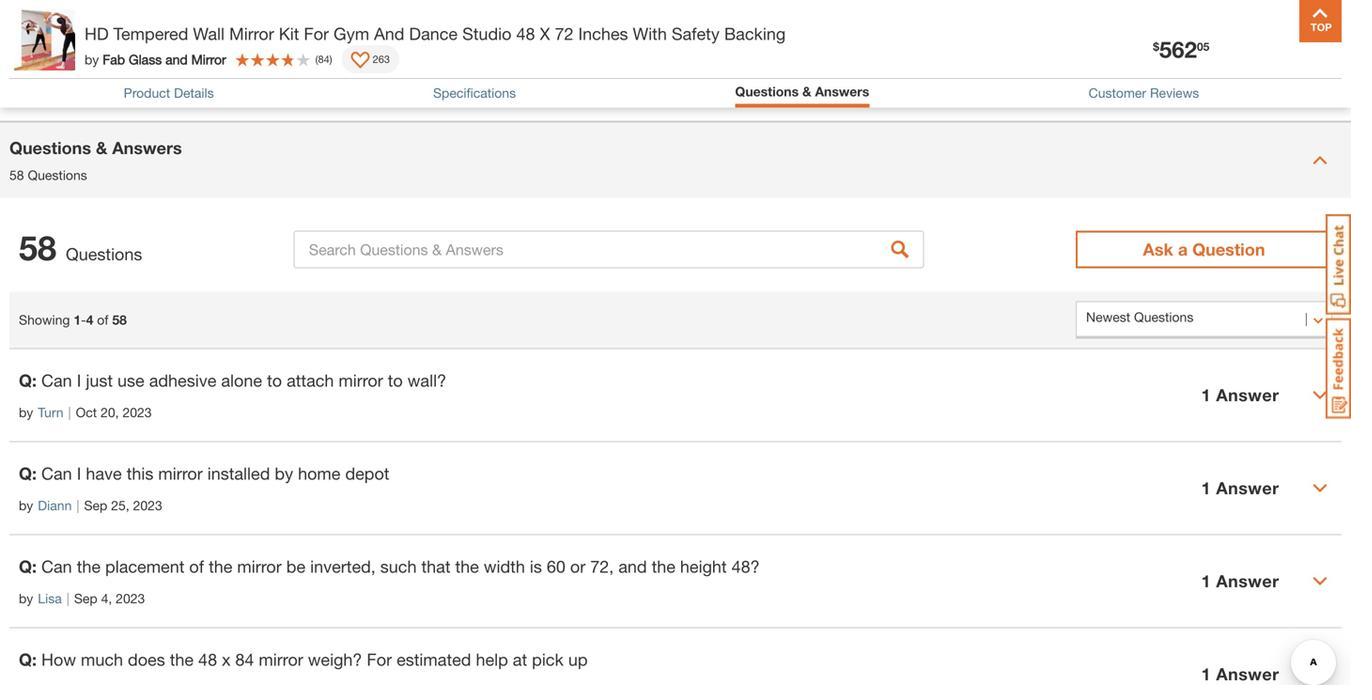 Task type: describe. For each thing, give the bounding box(es) containing it.
w
[[134, 90, 147, 106]]

safety
[[672, 23, 720, 44]]

for inside q: how much does the 48 x 84 mirror weigh?  for estimated help at pick up 1 answer
[[367, 649, 392, 670]]

(
[[315, 53, 318, 65]]

does
[[128, 649, 165, 670]]

mirror inside q: how much does the 48 x 84 mirror weigh?  for estimated help at pick up 1 answer
[[259, 649, 303, 670]]

2023 for have
[[133, 498, 162, 513]]

1 for can i have this mirror installed by home depot
[[1202, 478, 1211, 498]]

the right that
[[455, 556, 479, 577]]

0 vertical spatial mirror
[[229, 23, 274, 44]]

the inside q: how much does the 48 x 84 mirror weigh?  for estimated help at pick up 1 answer
[[170, 649, 194, 670]]

hd tempered wall mirror kit for gym and dance studio 48 x 72 inches with safety backing
[[85, 23, 786, 44]]

& for questions & answers
[[802, 84, 812, 99]]

diann button
[[38, 496, 72, 515]]

questions & answers 58 questions
[[9, 138, 182, 183]]

gym
[[334, 23, 369, 44]]

d
[[186, 90, 195, 106]]

city
[[154, 36, 180, 54]]

263
[[373, 53, 390, 65]]

can for can i have this mirror installed by home depot
[[41, 463, 72, 483]]

live chat image
[[1326, 214, 1351, 315]]

showing
[[19, 312, 70, 327]]

2 vertical spatial 58
[[112, 312, 127, 327]]

$ 562 05
[[1153, 36, 1210, 62]]

1 answer for the
[[1202, 571, 1279, 591]]

by for just
[[19, 405, 33, 420]]

questions & answers
[[735, 84, 869, 99]]

that
[[421, 556, 451, 577]]

fab
[[103, 51, 125, 67]]

adhesive
[[149, 370, 216, 390]]

2023 for just
[[123, 405, 152, 420]]

or
[[570, 556, 586, 577]]

mirror left the be
[[237, 556, 282, 577]]

turn button
[[38, 403, 63, 422]]

a
[[1178, 239, 1188, 259]]

questions inside 58 questions
[[66, 244, 142, 264]]

mirror right attach
[[339, 370, 383, 390]]

3 in from the left
[[228, 90, 239, 106]]

home
[[298, 463, 341, 483]]

48 for q: how much does the 48 x 84 mirror weigh?  for estimated help at pick up 1 answer
[[198, 649, 217, 670]]

ask a question button
[[1076, 231, 1332, 268]]

Search Questions & Answers text field
[[294, 231, 924, 268]]

product
[[124, 85, 170, 101]]

20,
[[101, 405, 119, 420]]

0.25
[[199, 90, 225, 106]]

1 horizontal spatial 84
[[318, 53, 330, 65]]

have
[[86, 463, 122, 483]]

of for 4
[[97, 312, 108, 327]]

0 vertical spatial for
[[304, 23, 329, 44]]

product details
[[124, 85, 214, 101]]

inches
[[578, 23, 628, 44]]

48?
[[732, 556, 760, 577]]

x
[[222, 649, 231, 670]]

reviews
[[1150, 85, 1199, 101]]

much
[[81, 649, 123, 670]]

by fab glass and mirror
[[85, 51, 226, 67]]

and
[[374, 23, 404, 44]]

customer reviews
[[1089, 85, 1199, 101]]

answers for questions & answers
[[815, 84, 869, 99]]

0 vertical spatial and
[[165, 51, 188, 67]]

help
[[476, 649, 508, 670]]

1 in from the left
[[117, 90, 127, 106]]

2 in from the left
[[169, 90, 179, 106]]

8
[[1311, 21, 1317, 34]]

& for questions & answers 58 questions
[[96, 138, 107, 158]]

mirror right "this"
[[158, 463, 203, 483]]

can for can i just use adhesive alone to attach mirror to wall?
[[41, 370, 72, 390]]

q: for q: how much does the 48 x 84 mirror weigh?  for estimated help at pick up 1 answer
[[19, 649, 37, 670]]

answer for can i have this mirror installed by home depot
[[1216, 478, 1279, 498]]

and inside questions element
[[619, 556, 647, 577]]

q: for q: can i just use adhesive alone to attach mirror to wall?
[[19, 370, 37, 390]]

height
[[680, 556, 727, 577]]

8 link
[[1284, 18, 1329, 68]]

60
[[547, 556, 566, 577]]

q: can i have this mirror installed by home depot
[[19, 463, 389, 483]]

dance
[[409, 23, 458, 44]]

diy button
[[1117, 23, 1177, 68]]

1 horizontal spatial 72
[[555, 23, 574, 44]]

2 , from the left
[[179, 90, 182, 106]]

can for can the placement of the mirror be inverted, such that the width is 60 or 72, and the height 48?
[[41, 556, 72, 577]]

kit
[[279, 23, 299, 44]]

$
[[1153, 40, 1159, 53]]

tempered
[[113, 23, 188, 44]]

48 for specifications 72 in , w 48 in , d 0.25 in
[[150, 90, 165, 106]]

answers for questions & answers 58 questions
[[112, 138, 182, 158]]

is
[[530, 556, 542, 577]]

use
[[117, 370, 144, 390]]

turn
[[38, 405, 63, 420]]

1 answer for wall?
[[1202, 385, 1279, 405]]

width
[[484, 556, 525, 577]]

questions element
[[9, 348, 1342, 685]]

the left the be
[[209, 556, 233, 577]]

placement
[[105, 556, 185, 577]]

just
[[86, 370, 113, 390]]

by for have
[[19, 498, 33, 513]]

| for have
[[76, 498, 79, 513]]

wall
[[193, 23, 225, 44]]

attach
[[287, 370, 334, 390]]

263 button
[[342, 45, 399, 73]]

lisa button
[[38, 589, 62, 608]]

inverted,
[[310, 556, 376, 577]]

at
[[513, 649, 527, 670]]

2 horizontal spatial 48
[[516, 23, 535, 44]]

by lisa | sep 4, 2023
[[19, 591, 145, 606]]

72 inside specifications 72 in , w 48 in , d 0.25 in
[[99, 90, 113, 106]]

up
[[568, 649, 588, 670]]

i for just
[[77, 370, 81, 390]]

562
[[1159, 36, 1197, 62]]



Task type: vqa. For each thing, say whether or not it's contained in the screenshot.
by for placement
yes



Task type: locate. For each thing, give the bounding box(es) containing it.
in left 'd'
[[169, 90, 179, 106]]

of right the 4
[[97, 312, 108, 327]]

caret image inside questions element
[[1313, 481, 1328, 496]]

in right 0.25
[[228, 90, 239, 106]]

q: for q: can the placement of the mirror be inverted, such that the width is 60 or 72, and the height 48?
[[19, 556, 37, 577]]

with
[[633, 23, 667, 44]]

1 vertical spatial 72
[[99, 90, 113, 106]]

specifications for specifications 72 in , w 48 in , d 0.25 in
[[9, 61, 124, 81]]

0 vertical spatial 84
[[318, 53, 330, 65]]

diy
[[1135, 49, 1159, 67]]

q: down showing
[[19, 370, 37, 390]]

answers
[[815, 84, 869, 99], [112, 138, 182, 158]]

wall?
[[408, 370, 446, 390]]

questions
[[735, 84, 799, 99], [9, 138, 91, 158], [28, 167, 87, 183], [66, 244, 142, 264]]

0 horizontal spatial for
[[304, 23, 329, 44]]

specifications down hd at the top left of page
[[9, 61, 124, 81]]

sep
[[84, 498, 107, 513], [74, 591, 97, 606]]

0 vertical spatial caret image
[[1313, 153, 1328, 168]]

58
[[9, 167, 24, 183], [19, 227, 56, 268], [112, 312, 127, 327]]

0 vertical spatial 72
[[555, 23, 574, 44]]

can up diann
[[41, 463, 72, 483]]

specifications button
[[433, 85, 516, 101], [433, 85, 516, 101]]

94015
[[296, 36, 338, 54]]

1 to from the left
[[267, 370, 282, 390]]

0 horizontal spatial 48
[[150, 90, 165, 106]]

1 vertical spatial can
[[41, 463, 72, 483]]

glass
[[129, 51, 162, 67]]

1 horizontal spatial mirror
[[229, 23, 274, 44]]

0 horizontal spatial in
[[117, 90, 127, 106]]

1 vertical spatial 84
[[235, 649, 254, 670]]

72 right x
[[555, 23, 574, 44]]

0 horizontal spatial &
[[96, 138, 107, 158]]

caret image for q: can i just use adhesive alone to attach mirror to wall?
[[1313, 388, 1328, 403]]

0 vertical spatial 58
[[9, 167, 24, 183]]

2 vertical spatial 1 answer
[[1202, 571, 1279, 591]]

1 vertical spatial sep
[[74, 591, 97, 606]]

2023
[[123, 405, 152, 420], [133, 498, 162, 513], [116, 591, 145, 606]]

specifications inside specifications 72 in , w 48 in , d 0.25 in
[[9, 61, 124, 81]]

84 inside q: how much does the 48 x 84 mirror weigh?  for estimated help at pick up 1 answer
[[235, 649, 254, 670]]

can
[[41, 370, 72, 390], [41, 463, 72, 483], [41, 556, 72, 577]]

What can we help you find today? search field
[[373, 25, 887, 65]]

1 horizontal spatial specifications
[[433, 85, 516, 101]]

answers inside questions & answers 58 questions
[[112, 138, 182, 158]]

mirror left weigh?
[[259, 649, 303, 670]]

weigh?
[[308, 649, 362, 670]]

0 horizontal spatial 84
[[235, 649, 254, 670]]

caret image
[[1313, 153, 1328, 168], [1313, 481, 1328, 496]]

daly
[[120, 36, 150, 54]]

diann
[[38, 498, 72, 513]]

1 , from the left
[[127, 90, 131, 106]]

installed
[[207, 463, 270, 483]]

1 caret image from the top
[[1313, 153, 1328, 168]]

backing
[[724, 23, 786, 44]]

2 caret image from the top
[[1313, 481, 1328, 496]]

0 horizontal spatial answers
[[112, 138, 182, 158]]

1 vertical spatial &
[[96, 138, 107, 158]]

72,
[[590, 556, 614, 577]]

25,
[[111, 498, 129, 513]]

4 answer from the top
[[1216, 664, 1279, 684]]

4,
[[101, 591, 112, 606]]

q: can i just use adhesive alone to attach mirror to wall?
[[19, 370, 446, 390]]

1 for can i just use adhesive alone to attach mirror to wall?
[[1202, 385, 1211, 405]]

0 horizontal spatial ,
[[127, 90, 131, 106]]

1 horizontal spatial answers
[[815, 84, 869, 99]]

-
[[81, 312, 86, 327]]

2 vertical spatial caret image
[[1313, 667, 1328, 682]]

mirror
[[339, 370, 383, 390], [158, 463, 203, 483], [237, 556, 282, 577], [259, 649, 303, 670]]

1
[[74, 312, 81, 327], [1202, 385, 1211, 405], [1202, 478, 1211, 498], [1202, 571, 1211, 591], [1202, 664, 1211, 684]]

0 vertical spatial caret image
[[1313, 388, 1328, 403]]

customer reviews button
[[1089, 85, 1199, 101], [1089, 85, 1199, 101]]

1 i from the top
[[77, 370, 81, 390]]

daly city 10pm
[[120, 36, 228, 54]]

0 vertical spatial of
[[97, 312, 108, 327]]

2 i from the top
[[77, 463, 81, 483]]

specifications down studio
[[433, 85, 516, 101]]

to
[[267, 370, 282, 390], [388, 370, 403, 390]]

1 inside q: how much does the 48 x 84 mirror weigh?  for estimated help at pick up 1 answer
[[1202, 664, 1211, 684]]

pick
[[532, 649, 564, 670]]

sep for i
[[84, 498, 107, 513]]

2 q: from the top
[[19, 463, 37, 483]]

x
[[540, 23, 550, 44]]

1 q: from the top
[[19, 370, 37, 390]]

0 vertical spatial can
[[41, 370, 72, 390]]

display image
[[351, 52, 370, 70]]

2023 right 20,
[[123, 405, 152, 420]]

i for have
[[77, 463, 81, 483]]

1 vertical spatial 1 answer
[[1202, 478, 1279, 498]]

oct
[[76, 405, 97, 420]]

0 vertical spatial &
[[802, 84, 812, 99]]

1 horizontal spatial to
[[388, 370, 403, 390]]

in
[[117, 90, 127, 106], [169, 90, 179, 106], [228, 90, 239, 106]]

caret image for 58
[[1313, 153, 1328, 168]]

1 vertical spatial |
[[76, 498, 79, 513]]

the left height
[[652, 556, 676, 577]]

0 vertical spatial answers
[[815, 84, 869, 99]]

58 inside questions & answers 58 questions
[[9, 167, 24, 183]]

1 horizontal spatial for
[[367, 649, 392, 670]]

| right lisa
[[66, 591, 69, 606]]

2 can from the top
[[41, 463, 72, 483]]

2 vertical spatial 2023
[[116, 591, 145, 606]]

of right placement
[[189, 556, 204, 577]]

0 horizontal spatial to
[[267, 370, 282, 390]]

0 vertical spatial |
[[68, 405, 71, 420]]

1 horizontal spatial ,
[[179, 90, 182, 106]]

by diann | sep 25, 2023
[[19, 498, 162, 513]]

by
[[85, 51, 99, 67], [19, 405, 33, 420], [275, 463, 293, 483], [19, 498, 33, 513], [19, 591, 33, 606]]

2023 right 25,
[[133, 498, 162, 513]]

| left the oct
[[68, 405, 71, 420]]

the
[[77, 556, 101, 577], [209, 556, 233, 577], [455, 556, 479, 577], [652, 556, 676, 577], [170, 649, 194, 670]]

specifications for specifications
[[433, 85, 516, 101]]

1 horizontal spatial of
[[189, 556, 204, 577]]

1 horizontal spatial in
[[169, 90, 179, 106]]

q: left how
[[19, 649, 37, 670]]

0 vertical spatial 48
[[516, 23, 535, 44]]

0 horizontal spatial mirror
[[191, 51, 226, 67]]

1 vertical spatial caret image
[[1313, 574, 1328, 589]]

mirror left "kit"
[[229, 23, 274, 44]]

answer for can i just use adhesive alone to attach mirror to wall?
[[1216, 385, 1279, 405]]

feedback link image
[[1326, 318, 1351, 419]]

caret image for q: can the placement of the mirror be inverted, such that the width is 60 or 72, and the height 48?
[[1313, 574, 1328, 589]]

0 vertical spatial 2023
[[123, 405, 152, 420]]

details
[[174, 85, 214, 101]]

1 for can the placement of the mirror be inverted, such that the width is 60 or 72, and the height 48?
[[1202, 571, 1211, 591]]

2 1 answer from the top
[[1202, 478, 1279, 498]]

studio
[[462, 23, 512, 44]]

for right weigh?
[[367, 649, 392, 670]]

0 horizontal spatial of
[[97, 312, 108, 327]]

1 vertical spatial and
[[619, 556, 647, 577]]

product image image
[[14, 9, 75, 70]]

1 vertical spatial 48
[[150, 90, 165, 106]]

for up the (
[[304, 23, 329, 44]]

3 answer from the top
[[1216, 571, 1279, 591]]

and right 72, in the left bottom of the page
[[619, 556, 647, 577]]

can up lisa
[[41, 556, 72, 577]]

3 q: from the top
[[19, 556, 37, 577]]

1 vertical spatial i
[[77, 463, 81, 483]]

0 vertical spatial specifications
[[9, 61, 124, 81]]

94015 button
[[273, 36, 338, 55]]

of inside questions element
[[189, 556, 204, 577]]

i
[[77, 370, 81, 390], [77, 463, 81, 483]]

10pm
[[188, 36, 228, 54]]

by left diann
[[19, 498, 33, 513]]

q: how much does the 48 x 84 mirror weigh?  for estimated help at pick up 1 answer
[[19, 649, 1279, 684]]

2 horizontal spatial in
[[228, 90, 239, 106]]

by left home
[[275, 463, 293, 483]]

to left wall?
[[388, 370, 403, 390]]

i left the just
[[77, 370, 81, 390]]

48 inside q: how much does the 48 x 84 mirror weigh?  for estimated help at pick up 1 answer
[[198, 649, 217, 670]]

the home depot logo image
[[15, 15, 75, 75]]

i left have
[[77, 463, 81, 483]]

such
[[380, 556, 417, 577]]

q: up by lisa | sep 4, 2023
[[19, 556, 37, 577]]

the up by lisa | sep 4, 2023
[[77, 556, 101, 577]]

2 vertical spatial |
[[66, 591, 69, 606]]

4
[[86, 312, 93, 327]]

1 vertical spatial of
[[189, 556, 204, 577]]

( 84 )
[[315, 53, 332, 65]]

q: up "by diann | sep 25, 2023"
[[19, 463, 37, 483]]

1 vertical spatial mirror
[[191, 51, 226, 67]]

3 1 answer from the top
[[1202, 571, 1279, 591]]

sep left 25,
[[84, 498, 107, 513]]

in left w
[[117, 90, 127, 106]]

questions & answers button
[[735, 84, 869, 103], [735, 84, 869, 99]]

showing 1 - 4 of 58
[[19, 312, 127, 327]]

1 vertical spatial 2023
[[133, 498, 162, 513]]

0 horizontal spatial specifications
[[9, 61, 124, 81]]

for
[[304, 23, 329, 44], [367, 649, 392, 670]]

1 vertical spatial 58
[[19, 227, 56, 268]]

2 answer from the top
[[1216, 478, 1279, 498]]

48 inside specifications 72 in , w 48 in , d 0.25 in
[[150, 90, 165, 106]]

of for placement
[[189, 556, 204, 577]]

|
[[68, 405, 71, 420], [76, 498, 79, 513], [66, 591, 69, 606]]

caret image for 1 answer
[[1313, 481, 1328, 496]]

caret image
[[1313, 388, 1328, 403], [1313, 574, 1328, 589], [1313, 667, 1328, 682]]

by left turn on the bottom left of the page
[[19, 405, 33, 420]]

0 vertical spatial sep
[[84, 498, 107, 513]]

1 horizontal spatial 48
[[198, 649, 217, 670]]

48
[[516, 23, 535, 44], [150, 90, 165, 106], [198, 649, 217, 670]]

2 vertical spatial 48
[[198, 649, 217, 670]]

58 questions
[[19, 227, 142, 268]]

3 caret image from the top
[[1313, 667, 1328, 682]]

lisa
[[38, 591, 62, 606]]

answer inside q: how much does the 48 x 84 mirror weigh?  for estimated help at pick up 1 answer
[[1216, 664, 1279, 684]]

0 horizontal spatial 72
[[99, 90, 113, 106]]

1 horizontal spatial and
[[619, 556, 647, 577]]

2023 for placement
[[116, 591, 145, 606]]

1 caret image from the top
[[1313, 388, 1328, 403]]

1 vertical spatial specifications
[[433, 85, 516, 101]]

sep for the
[[74, 591, 97, 606]]

mirror down wall in the left top of the page
[[191, 51, 226, 67]]

by turn | oct 20, 2023
[[19, 405, 152, 420]]

sep left 4,
[[74, 591, 97, 606]]

by left lisa
[[19, 591, 33, 606]]

| for placement
[[66, 591, 69, 606]]

by left fab
[[85, 51, 99, 67]]

1 vertical spatial answers
[[112, 138, 182, 158]]

q: for q: can i have this mirror installed by home depot
[[19, 463, 37, 483]]

2023 right 4,
[[116, 591, 145, 606]]

0 vertical spatial 1 answer
[[1202, 385, 1279, 405]]

3 can from the top
[[41, 556, 72, 577]]

| for just
[[68, 405, 71, 420]]

0 horizontal spatial and
[[165, 51, 188, 67]]

72 left w
[[99, 90, 113, 106]]

be
[[286, 556, 306, 577]]

answer for can the placement of the mirror be inverted, such that the width is 60 or 72, and the height 48?
[[1216, 571, 1279, 591]]

1 vertical spatial for
[[367, 649, 392, 670]]

& inside questions & answers 58 questions
[[96, 138, 107, 158]]

4 q: from the top
[[19, 649, 37, 670]]

how
[[41, 649, 76, 670]]

hd
[[85, 23, 109, 44]]

can up turn on the bottom left of the page
[[41, 370, 72, 390]]

05
[[1197, 40, 1210, 53]]

customer
[[1089, 85, 1147, 101]]

estimated
[[397, 649, 471, 670]]

0 vertical spatial i
[[77, 370, 81, 390]]

2 to from the left
[[388, 370, 403, 390]]

, left 'd'
[[179, 90, 182, 106]]

1 answer
[[1202, 385, 1279, 405], [1202, 478, 1279, 498], [1202, 571, 1279, 591]]

specifications 72 in , w 48 in , d 0.25 in
[[9, 61, 239, 106]]

1 can from the top
[[41, 370, 72, 390]]

, left w
[[127, 90, 131, 106]]

1 answer from the top
[[1216, 385, 1279, 405]]

depot
[[345, 463, 389, 483]]

1 1 answer from the top
[[1202, 385, 1279, 405]]

ask a question
[[1143, 239, 1265, 259]]

q: inside q: how much does the 48 x 84 mirror weigh?  for estimated help at pick up 1 answer
[[19, 649, 37, 670]]

specifications
[[9, 61, 124, 81], [433, 85, 516, 101]]

and
[[165, 51, 188, 67], [619, 556, 647, 577]]

1 horizontal spatial &
[[802, 84, 812, 99]]

84
[[318, 53, 330, 65], [235, 649, 254, 670]]

the right does
[[170, 649, 194, 670]]

and right glass
[[165, 51, 188, 67]]

1 vertical spatial caret image
[[1313, 481, 1328, 496]]

to right alone
[[267, 370, 282, 390]]

| right diann
[[76, 498, 79, 513]]

ask
[[1143, 239, 1174, 259]]

question
[[1193, 239, 1265, 259]]

&
[[802, 84, 812, 99], [96, 138, 107, 158]]

)
[[330, 53, 332, 65]]

alone
[[221, 370, 262, 390]]

2 vertical spatial can
[[41, 556, 72, 577]]

q: can the placement of the mirror be inverted, such that the width is 60 or 72, and the height 48?
[[19, 556, 760, 577]]

,
[[127, 90, 131, 106], [179, 90, 182, 106]]

by for placement
[[19, 591, 33, 606]]

2 caret image from the top
[[1313, 574, 1328, 589]]

product details button
[[124, 85, 214, 101], [124, 85, 214, 101]]



